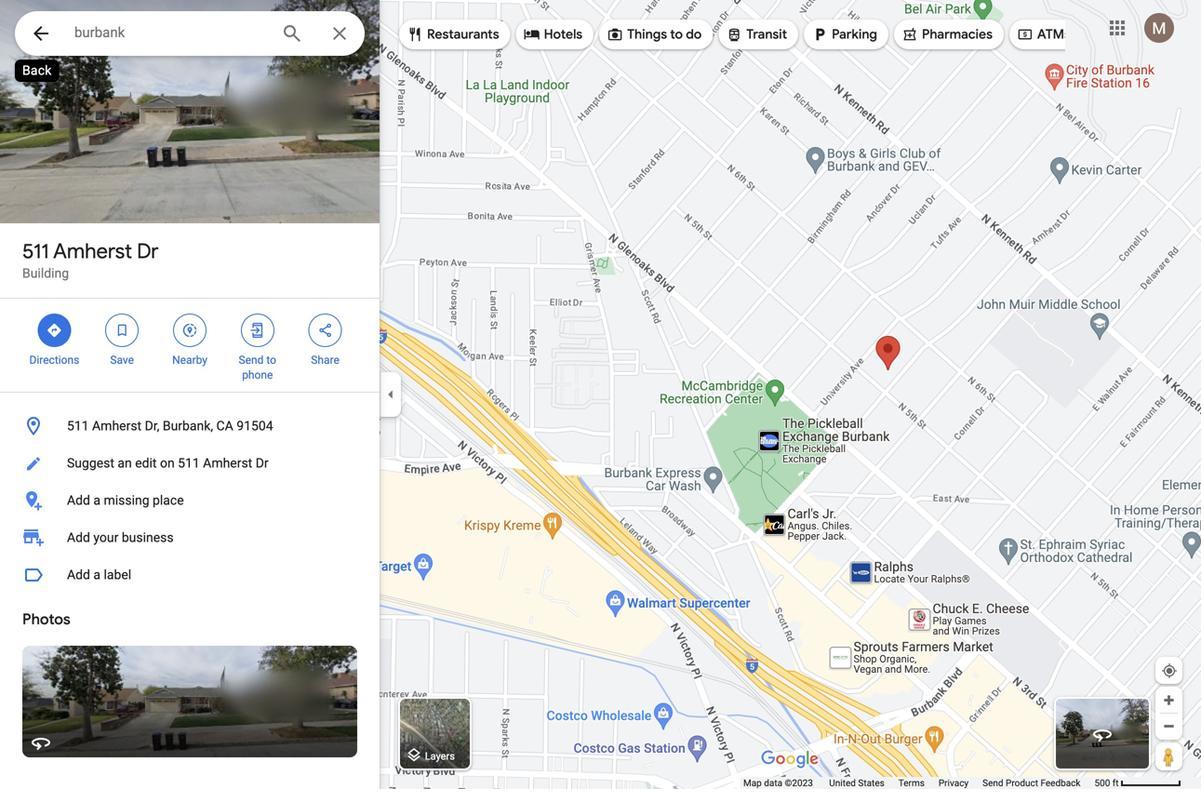 Task type: locate. For each thing, give the bounding box(es) containing it.
to inside send to phone
[[267, 354, 276, 367]]

2 horizontal spatial 511
[[178, 456, 200, 471]]

511 amherst dr, burbank, ca 91504
[[67, 418, 273, 434]]

a inside button
[[93, 493, 101, 508]]

to left do
[[670, 26, 683, 43]]

1 horizontal spatial send
[[983, 778, 1004, 789]]

1 a from the top
[[93, 493, 101, 508]]

a
[[93, 493, 101, 508], [93, 567, 101, 583]]

an
[[118, 456, 132, 471]]

add a missing place
[[67, 493, 184, 508]]

None field
[[74, 21, 266, 44]]

add
[[67, 493, 90, 508], [67, 530, 90, 545], [67, 567, 90, 583]]

511 amherst dr main content
[[0, 0, 380, 789]]

2 vertical spatial 511
[[178, 456, 200, 471]]

511
[[22, 238, 49, 264], [67, 418, 89, 434], [178, 456, 200, 471]]

dr inside button
[[256, 456, 269, 471]]

label
[[104, 567, 131, 583]]

privacy button
[[939, 777, 969, 789]]

send inside button
[[983, 778, 1004, 789]]

none field inside burbank field
[[74, 21, 266, 44]]

to up phone
[[267, 354, 276, 367]]

3 add from the top
[[67, 567, 90, 583]]

terms button
[[899, 777, 925, 789]]

1 horizontal spatial dr
[[256, 456, 269, 471]]

a left label
[[93, 567, 101, 583]]

1 vertical spatial send
[[983, 778, 1004, 789]]

add your business link
[[0, 519, 380, 557]]

on
[[160, 456, 175, 471]]

500
[[1095, 778, 1111, 789]]

0 vertical spatial to
[[670, 26, 683, 43]]

dr inside 511 amherst dr building
[[137, 238, 159, 264]]

map data ©2023
[[744, 778, 816, 789]]

directions
[[29, 354, 79, 367]]

1 vertical spatial amherst
[[92, 418, 142, 434]]

add left your
[[67, 530, 90, 545]]

ft
[[1113, 778, 1119, 789]]

500 ft button
[[1095, 778, 1182, 789]]


[[524, 24, 540, 45]]


[[46, 320, 63, 341]]

511 for dr,
[[67, 418, 89, 434]]

 hotels
[[524, 24, 583, 45]]

1 horizontal spatial 511
[[67, 418, 89, 434]]

to inside  things to do
[[670, 26, 683, 43]]

511 up suggest
[[67, 418, 89, 434]]

terms
[[899, 778, 925, 789]]

footer containing map data ©2023
[[744, 777, 1095, 789]]

suggest
[[67, 456, 114, 471]]

send for send product feedback
[[983, 778, 1004, 789]]

share
[[311, 354, 340, 367]]

show street view coverage image
[[1156, 743, 1183, 771]]

511 up building on the left of page
[[22, 238, 49, 264]]

to
[[670, 26, 683, 43], [267, 354, 276, 367]]

building
[[22, 266, 69, 281]]

a inside button
[[93, 567, 101, 583]]

amherst for dr,
[[92, 418, 142, 434]]

google account: madeline spawn  
(madeline.spawn@adept.ai) image
[[1145, 13, 1175, 43]]


[[902, 24, 919, 45]]

a for label
[[93, 567, 101, 583]]

511 right on
[[178, 456, 200, 471]]

send to phone
[[239, 354, 276, 382]]

amherst up building on the left of page
[[53, 238, 132, 264]]

0 vertical spatial dr
[[137, 238, 159, 264]]

add left label
[[67, 567, 90, 583]]

0 horizontal spatial to
[[267, 354, 276, 367]]

511 amherst dr building
[[22, 238, 159, 281]]

send product feedback
[[983, 778, 1081, 789]]

511 inside 511 amherst dr, burbank, ca 91504 button
[[67, 418, 89, 434]]

nearby
[[172, 354, 207, 367]]

0 vertical spatial add
[[67, 493, 90, 508]]

add down suggest
[[67, 493, 90, 508]]

suggest an edit on 511 amherst dr
[[67, 456, 269, 471]]

dr
[[137, 238, 159, 264], [256, 456, 269, 471]]

send left product
[[983, 778, 1004, 789]]


[[30, 20, 52, 47]]

zoom in image
[[1163, 693, 1177, 707]]


[[812, 24, 828, 45]]

add for add a missing place
[[67, 493, 90, 508]]

burbank,
[[163, 418, 213, 434]]

send inside send to phone
[[239, 354, 264, 367]]

transit
[[747, 26, 788, 43]]

a left missing
[[93, 493, 101, 508]]

0 horizontal spatial 511
[[22, 238, 49, 264]]

1 vertical spatial to
[[267, 354, 276, 367]]

amherst
[[53, 238, 132, 264], [92, 418, 142, 434], [203, 456, 252, 471]]

0 horizontal spatial dr
[[137, 238, 159, 264]]

footer
[[744, 777, 1095, 789]]

zoom out image
[[1163, 720, 1177, 733]]

0 horizontal spatial send
[[239, 354, 264, 367]]

add inside button
[[67, 567, 90, 583]]

1 add from the top
[[67, 493, 90, 508]]

add a label
[[67, 567, 131, 583]]

2 vertical spatial amherst
[[203, 456, 252, 471]]

amherst left dr,
[[92, 418, 142, 434]]

1 vertical spatial add
[[67, 530, 90, 545]]

 parking
[[812, 24, 878, 45]]


[[607, 24, 624, 45]]

1 vertical spatial a
[[93, 567, 101, 583]]

business
[[122, 530, 174, 545]]

your
[[93, 530, 119, 545]]

send
[[239, 354, 264, 367], [983, 778, 1004, 789]]

add inside "link"
[[67, 530, 90, 545]]

1 horizontal spatial to
[[670, 26, 683, 43]]

2 a from the top
[[93, 567, 101, 583]]

amherst inside 511 amherst dr, burbank, ca 91504 button
[[92, 418, 142, 434]]

2 vertical spatial add
[[67, 567, 90, 583]]

1 vertical spatial dr
[[256, 456, 269, 471]]

send for send to phone
[[239, 354, 264, 367]]

send up phone
[[239, 354, 264, 367]]

add for add your business
[[67, 530, 90, 545]]

add inside button
[[67, 493, 90, 508]]

 restaurants
[[407, 24, 500, 45]]

product
[[1006, 778, 1039, 789]]

place
[[153, 493, 184, 508]]

2 add from the top
[[67, 530, 90, 545]]

0 vertical spatial a
[[93, 493, 101, 508]]

amherst inside 511 amherst dr building
[[53, 238, 132, 264]]

0 vertical spatial 511
[[22, 238, 49, 264]]

hotels
[[544, 26, 583, 43]]

amherst down ca
[[203, 456, 252, 471]]

1 vertical spatial 511
[[67, 418, 89, 434]]

add a label button
[[0, 557, 380, 594]]

united states
[[830, 778, 885, 789]]


[[726, 24, 743, 45]]

things
[[627, 26, 667, 43]]

 search field
[[15, 11, 365, 60]]

0 vertical spatial send
[[239, 354, 264, 367]]

0 vertical spatial amherst
[[53, 238, 132, 264]]

pharmacies
[[922, 26, 993, 43]]

511 inside 511 amherst dr building
[[22, 238, 49, 264]]



Task type: vqa. For each thing, say whether or not it's contained in the screenshot.
Show Street View Coverage icon
yes



Task type: describe. For each thing, give the bounding box(es) containing it.
91504
[[237, 418, 273, 434]]

add your business
[[67, 530, 174, 545]]

collapse side panel image
[[381, 384, 401, 405]]


[[182, 320, 198, 341]]

500 ft
[[1095, 778, 1119, 789]]

 pharmacies
[[902, 24, 993, 45]]

suggest an edit on 511 amherst dr button
[[0, 445, 380, 482]]

atms
[[1038, 26, 1071, 43]]

511 for dr
[[22, 238, 49, 264]]

phone
[[242, 369, 273, 382]]


[[407, 24, 424, 45]]

photos
[[22, 610, 70, 629]]

 things to do
[[607, 24, 702, 45]]

layers
[[425, 751, 455, 762]]


[[1017, 24, 1034, 45]]

©2023
[[785, 778, 813, 789]]

united
[[830, 778, 856, 789]]

footer inside google maps element
[[744, 777, 1095, 789]]


[[317, 320, 334, 341]]

amherst for dr
[[53, 238, 132, 264]]

map
[[744, 778, 762, 789]]

511 amherst dr, burbank, ca 91504 button
[[0, 408, 380, 445]]

united states button
[[830, 777, 885, 789]]

save
[[110, 354, 134, 367]]

show your location image
[[1162, 663, 1178, 679]]

a for missing
[[93, 493, 101, 508]]

feedback
[[1041, 778, 1081, 789]]

ca
[[216, 418, 233, 434]]

 button
[[15, 11, 67, 60]]

states
[[859, 778, 885, 789]]

burbank field
[[15, 11, 365, 56]]

dr,
[[145, 418, 160, 434]]


[[249, 320, 266, 341]]

amherst inside "suggest an edit on 511 amherst dr" button
[[203, 456, 252, 471]]

511 inside "suggest an edit on 511 amherst dr" button
[[178, 456, 200, 471]]

parking
[[832, 26, 878, 43]]

missing
[[104, 493, 149, 508]]


[[114, 320, 130, 341]]

do
[[686, 26, 702, 43]]

privacy
[[939, 778, 969, 789]]

 transit
[[726, 24, 788, 45]]

data
[[764, 778, 783, 789]]

send product feedback button
[[983, 777, 1081, 789]]

restaurants
[[427, 26, 500, 43]]

add a missing place button
[[0, 482, 380, 519]]

actions for 511 amherst dr region
[[0, 299, 380, 392]]

street view image
[[1092, 723, 1114, 746]]

add for add a label
[[67, 567, 90, 583]]

google maps element
[[0, 0, 1202, 789]]

 atms
[[1017, 24, 1071, 45]]

edit
[[135, 456, 157, 471]]



